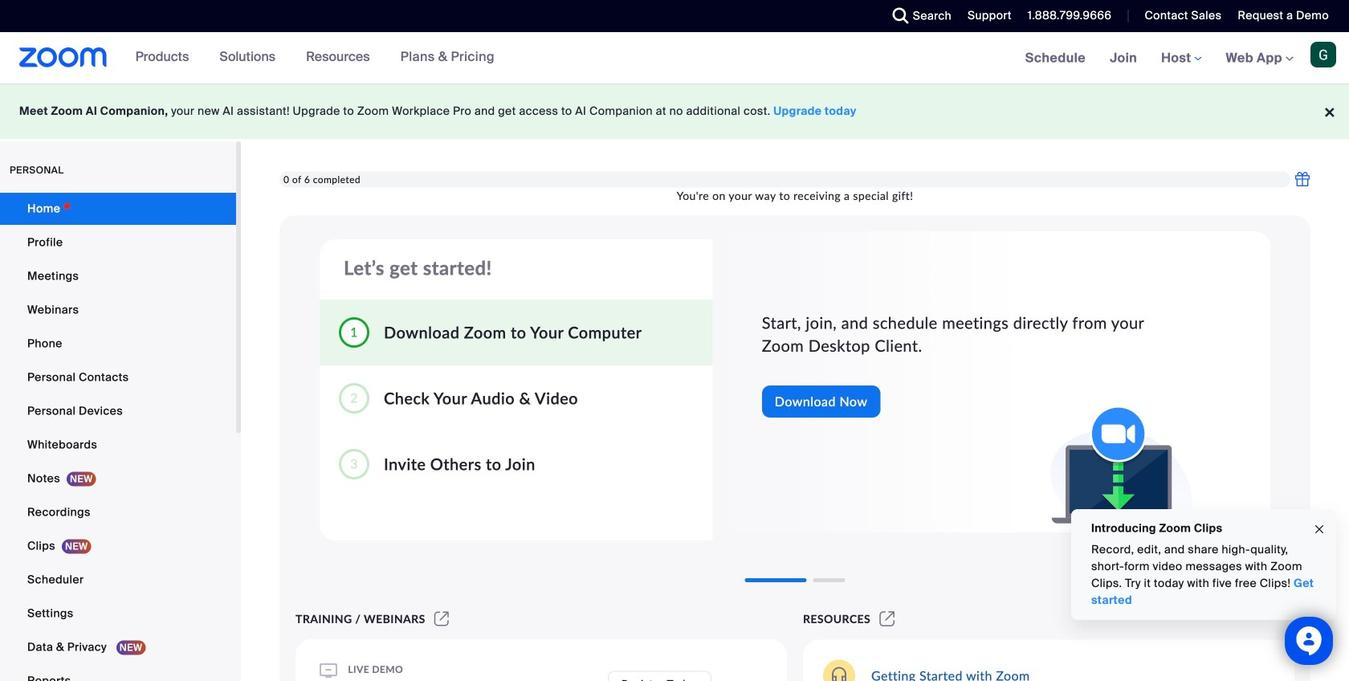 Task type: vqa. For each thing, say whether or not it's contained in the screenshot.
Plus for Business
no



Task type: describe. For each thing, give the bounding box(es) containing it.
personal menu menu
[[0, 193, 236, 681]]

window new image
[[877, 612, 898, 626]]

window new image
[[432, 612, 452, 626]]

product information navigation
[[123, 32, 507, 84]]

profile picture image
[[1311, 42, 1337, 67]]



Task type: locate. For each thing, give the bounding box(es) containing it.
banner
[[0, 32, 1349, 85]]

footer
[[0, 84, 1349, 139]]

meetings navigation
[[1013, 32, 1349, 85]]

close image
[[1313, 520, 1326, 539]]

zoom logo image
[[19, 47, 107, 67]]



